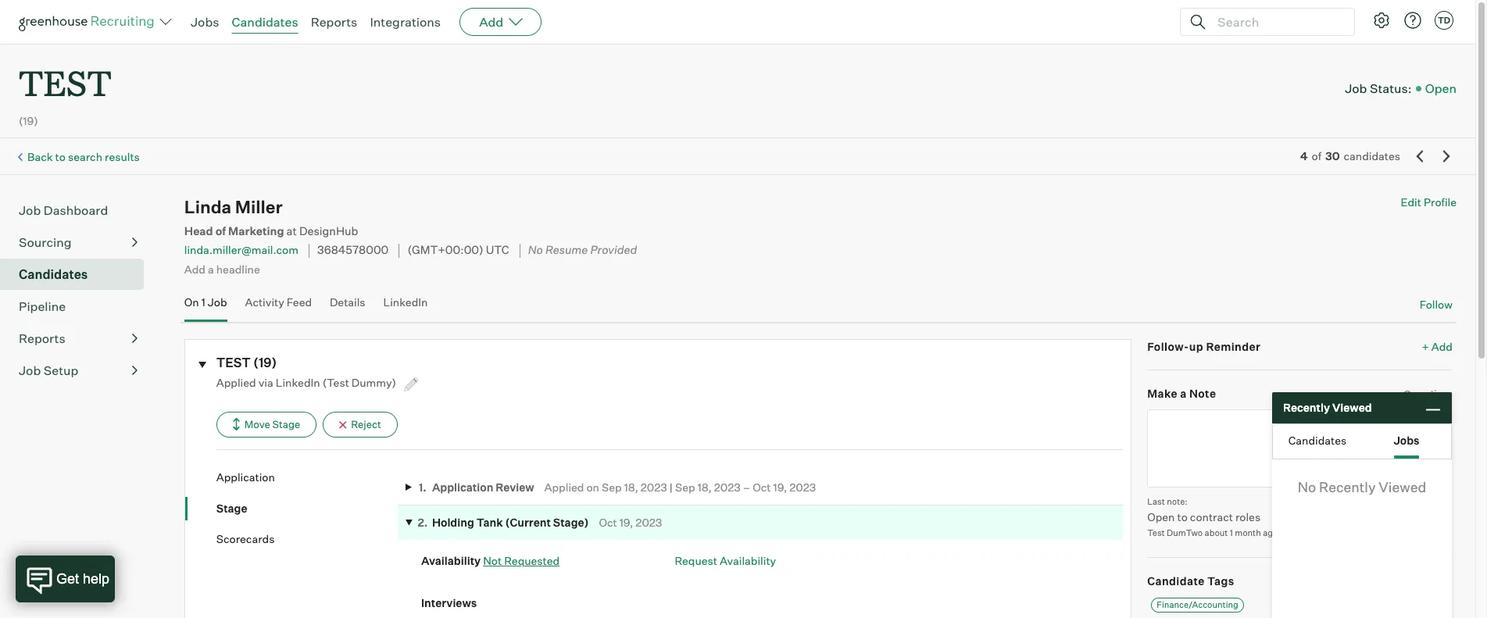 Task type: vqa. For each thing, say whether or not it's contained in the screenshot.
Sourcing Link
yes



Task type: describe. For each thing, give the bounding box(es) containing it.
oct 19, 2023
[[599, 516, 663, 529]]

not requested button
[[483, 554, 560, 568]]

request
[[675, 554, 718, 568]]

1 vertical spatial viewed
[[1380, 479, 1427, 496]]

td button
[[1436, 11, 1454, 30]]

utc
[[486, 244, 509, 258]]

linda.miller@mail.com
[[184, 244, 299, 257]]

job for job setup
[[19, 363, 41, 379]]

configure image
[[1373, 11, 1392, 30]]

edit profile
[[1402, 196, 1457, 209]]

job setup
[[19, 363, 78, 379]]

last
[[1148, 496, 1166, 507]]

test for test (19)
[[216, 355, 251, 370]]

jobs link
[[191, 14, 219, 30]]

follow-
[[1148, 340, 1190, 353]]

tab list containing candidates
[[1274, 425, 1452, 459]]

finance/accounting link
[[1152, 598, 1245, 613]]

job setup link
[[19, 361, 138, 380]]

test (19)
[[216, 355, 277, 370]]

request availability
[[675, 554, 777, 568]]

move stage
[[245, 418, 300, 431]]

1 horizontal spatial of
[[1312, 149, 1322, 163]]

1 horizontal spatial reports
[[311, 14, 358, 30]]

back
[[27, 150, 53, 163]]

note:
[[1168, 496, 1188, 507]]

stage link
[[216, 501, 398, 516]]

a for make
[[1181, 387, 1187, 400]]

1 horizontal spatial candidates link
[[232, 14, 298, 30]]

activity feed
[[245, 296, 312, 309]]

application inside application link
[[216, 471, 275, 484]]

headline
[[216, 263, 260, 276]]

job dashboard
[[19, 203, 108, 218]]

test link
[[19, 44, 112, 109]]

add inside 'link'
[[1432, 340, 1454, 353]]

applied via linkedin (test dummy)
[[216, 376, 399, 389]]

back to search results
[[27, 150, 140, 163]]

test for test
[[19, 59, 112, 106]]

0 vertical spatial 19,
[[774, 481, 788, 494]]

0 vertical spatial reports link
[[311, 14, 358, 30]]

test
[[1148, 528, 1166, 539]]

+ add
[[1423, 340, 1454, 353]]

of inside linda miller head of marketing at designhub
[[216, 225, 226, 239]]

at
[[287, 225, 297, 239]]

1 vertical spatial (19)
[[253, 355, 277, 370]]

integrations
[[370, 14, 441, 30]]

2.
[[418, 516, 428, 529]]

scorecards link
[[216, 532, 398, 547]]

0 vertical spatial recently
[[1284, 401, 1331, 415]]

tags
[[1208, 574, 1235, 588]]

follow
[[1420, 298, 1454, 311]]

contract
[[1191, 511, 1234, 524]]

1. application review applied on  sep 18, 2023 | sep 18, 2023 – oct 19, 2023
[[419, 481, 816, 494]]

up
[[1190, 340, 1204, 353]]

miller
[[235, 196, 283, 218]]

about
[[1205, 528, 1229, 539]]

2023 right –
[[790, 481, 816, 494]]

stage inside button
[[273, 418, 300, 431]]

–
[[743, 481, 751, 494]]

linkedin link
[[384, 296, 428, 318]]

a for add
[[208, 263, 214, 276]]

make a note
[[1148, 387, 1217, 400]]

1 horizontal spatial candidates
[[232, 14, 298, 30]]

+
[[1423, 340, 1430, 353]]

holding
[[432, 516, 474, 529]]

month
[[1236, 528, 1262, 539]]

on
[[184, 296, 199, 309]]

1 horizontal spatial application
[[432, 481, 494, 494]]

0 horizontal spatial candidates
[[19, 267, 88, 282]]

0 horizontal spatial 19,
[[620, 516, 634, 529]]

0 horizontal spatial oct
[[599, 516, 617, 529]]

greenhouse recruiting image
[[19, 13, 160, 31]]

job status:
[[1346, 80, 1413, 96]]

integrations link
[[370, 14, 441, 30]]

1 vertical spatial reports link
[[19, 329, 138, 348]]

0 horizontal spatial to
[[55, 150, 66, 163]]

linda.miller@mail.com link
[[184, 244, 299, 257]]

add button
[[460, 8, 542, 36]]

resume
[[546, 244, 588, 258]]

no recently viewed
[[1299, 479, 1427, 496]]

reject button
[[323, 412, 398, 438]]

on
[[587, 481, 600, 494]]

review
[[496, 481, 535, 494]]

1 horizontal spatial open
[[1426, 80, 1457, 96]]

0 horizontal spatial reports
[[19, 331, 65, 347]]

linda
[[184, 196, 232, 218]]

add for add
[[479, 14, 504, 30]]

0 horizontal spatial stage
[[216, 502, 248, 515]]

stage)
[[553, 516, 589, 529]]

via
[[259, 376, 273, 389]]

provided
[[591, 244, 638, 258]]

on 1 job
[[184, 296, 227, 309]]

1 inside last note: open to contract roles test dumtwo               about 1 month               ago
[[1231, 528, 1234, 539]]

dummy)
[[352, 376, 396, 389]]

activity
[[245, 296, 284, 309]]

roles
[[1236, 511, 1261, 524]]

0 vertical spatial (19)
[[19, 114, 38, 128]]

dashboard
[[44, 203, 108, 218]]

1 vertical spatial linkedin
[[276, 376, 320, 389]]

job for job status:
[[1346, 80, 1368, 96]]

0 vertical spatial viewed
[[1333, 401, 1373, 415]]

0 vertical spatial jobs
[[191, 14, 219, 30]]

request availability button
[[675, 554, 777, 568]]

sourcing link
[[19, 233, 138, 252]]

candidate
[[1148, 574, 1205, 588]]

2023 down 1. application review applied on  sep 18, 2023 | sep 18, 2023 – oct 19, 2023
[[636, 516, 663, 529]]

details
[[330, 296, 366, 309]]

head
[[184, 225, 213, 239]]

requested
[[504, 554, 560, 568]]



Task type: locate. For each thing, give the bounding box(es) containing it.
1 horizontal spatial no
[[1299, 479, 1317, 496]]

1 right on
[[201, 296, 205, 309]]

2. holding tank (current stage)
[[418, 516, 589, 529]]

scorecards
[[216, 533, 275, 546]]

2023 left –
[[714, 481, 741, 494]]

0 vertical spatial oct
[[753, 481, 771, 494]]

0 horizontal spatial open
[[1148, 511, 1176, 524]]

1
[[201, 296, 205, 309], [1231, 528, 1234, 539]]

td button
[[1432, 8, 1457, 33]]

dumtwo
[[1167, 528, 1204, 539]]

no resume provided
[[528, 244, 638, 258]]

applied down 'test (19)'
[[216, 376, 256, 389]]

30
[[1326, 149, 1341, 163]]

0 vertical spatial to
[[55, 150, 66, 163]]

search
[[68, 150, 102, 163]]

job up the sourcing in the left of the page
[[19, 203, 41, 218]]

reports left integrations link
[[311, 14, 358, 30]]

marketing
[[228, 225, 284, 239]]

follow link
[[1420, 297, 1454, 312]]

2 horizontal spatial candidates
[[1289, 434, 1347, 447]]

no for no resume provided
[[528, 244, 543, 258]]

1 horizontal spatial to
[[1178, 511, 1188, 524]]

reject
[[351, 418, 381, 431]]

stage up scorecards
[[216, 502, 248, 515]]

tab list
[[1274, 425, 1452, 459]]

move
[[245, 418, 270, 431]]

1 vertical spatial 19,
[[620, 516, 634, 529]]

a
[[208, 263, 214, 276], [1181, 387, 1187, 400]]

no
[[528, 244, 543, 258], [1299, 479, 1317, 496]]

19, down 1. application review applied on  sep 18, 2023 | sep 18, 2023 – oct 19, 2023
[[620, 516, 634, 529]]

1 vertical spatial add
[[184, 263, 206, 276]]

pipeline
[[19, 299, 66, 314]]

add inside popup button
[[479, 14, 504, 30]]

test down on 1 job link
[[216, 355, 251, 370]]

18,
[[624, 481, 639, 494], [698, 481, 712, 494]]

2023 left the |
[[641, 481, 668, 494]]

candidates link right the jobs link
[[232, 14, 298, 30]]

candidate tags
[[1148, 574, 1235, 588]]

1 horizontal spatial sep
[[676, 481, 696, 494]]

1 vertical spatial open
[[1148, 511, 1176, 524]]

oct down 1. application review applied on  sep 18, 2023 | sep 18, 2023 – oct 19, 2023
[[599, 516, 617, 529]]

to inside last note: open to contract roles test dumtwo               about 1 month               ago
[[1178, 511, 1188, 524]]

2 vertical spatial candidates
[[1289, 434, 1347, 447]]

4 of 30 candidates
[[1301, 149, 1401, 163]]

Search text field
[[1214, 11, 1341, 33]]

job left setup
[[19, 363, 41, 379]]

candidates link down the sourcing link
[[19, 265, 138, 284]]

job left status:
[[1346, 80, 1368, 96]]

applied left on
[[545, 481, 584, 494]]

linkedin right via
[[276, 376, 320, 389]]

0 horizontal spatial no
[[528, 244, 543, 258]]

1 vertical spatial recently
[[1320, 479, 1377, 496]]

0 vertical spatial candidates
[[232, 14, 298, 30]]

0 horizontal spatial add
[[184, 263, 206, 276]]

1 horizontal spatial linkedin
[[384, 296, 428, 309]]

reminder
[[1207, 340, 1261, 353]]

1 vertical spatial candidates
[[19, 267, 88, 282]]

a left headline at the left top
[[208, 263, 214, 276]]

0 horizontal spatial jobs
[[191, 14, 219, 30]]

move stage button
[[216, 412, 317, 438]]

1 horizontal spatial 19,
[[774, 481, 788, 494]]

0 vertical spatial of
[[1312, 149, 1322, 163]]

1 vertical spatial no
[[1299, 479, 1317, 496]]

1 right about
[[1231, 528, 1234, 539]]

1 vertical spatial stage
[[216, 502, 248, 515]]

sep
[[602, 481, 622, 494], [676, 481, 696, 494]]

4
[[1301, 149, 1308, 163]]

3684578000
[[317, 244, 389, 258]]

recently viewed
[[1284, 401, 1373, 415]]

test down greenhouse recruiting image
[[19, 59, 112, 106]]

reports down pipeline
[[19, 331, 65, 347]]

job dashboard link
[[19, 201, 138, 220]]

linkedin
[[384, 296, 428, 309], [276, 376, 320, 389]]

open inside last note: open to contract roles test dumtwo               about 1 month               ago
[[1148, 511, 1176, 524]]

0 horizontal spatial a
[[208, 263, 214, 276]]

2 vertical spatial add
[[1432, 340, 1454, 353]]

1 vertical spatial candidates link
[[19, 265, 138, 284]]

open
[[1426, 80, 1457, 96], [1148, 511, 1176, 524]]

pipeline link
[[19, 297, 138, 316]]

reports link left integrations link
[[311, 14, 358, 30]]

1 horizontal spatial reports link
[[311, 14, 358, 30]]

(current
[[506, 516, 551, 529]]

reports
[[311, 14, 358, 30], [19, 331, 65, 347]]

setup
[[44, 363, 78, 379]]

1 horizontal spatial availability
[[720, 554, 777, 568]]

0 horizontal spatial reports link
[[19, 329, 138, 348]]

no for no recently viewed
[[1299, 479, 1317, 496]]

1 horizontal spatial viewed
[[1380, 479, 1427, 496]]

1 vertical spatial reports
[[19, 331, 65, 347]]

job for job dashboard
[[19, 203, 41, 218]]

0 horizontal spatial application
[[216, 471, 275, 484]]

19, right –
[[774, 481, 788, 494]]

0 vertical spatial open
[[1426, 80, 1457, 96]]

stage
[[273, 418, 300, 431], [216, 502, 248, 515]]

availability down holding
[[421, 554, 481, 568]]

1 availability from the left
[[421, 554, 481, 568]]

edit profile link
[[1402, 196, 1457, 209]]

0 horizontal spatial availability
[[421, 554, 481, 568]]

1 horizontal spatial oct
[[753, 481, 771, 494]]

2 18, from the left
[[698, 481, 712, 494]]

0 horizontal spatial sep
[[602, 481, 622, 494]]

0 vertical spatial no
[[528, 244, 543, 258]]

1 vertical spatial applied
[[545, 481, 584, 494]]

to up dumtwo
[[1178, 511, 1188, 524]]

availability right request
[[720, 554, 777, 568]]

1 horizontal spatial test
[[216, 355, 251, 370]]

0 horizontal spatial viewed
[[1333, 401, 1373, 415]]

1 horizontal spatial a
[[1181, 387, 1187, 400]]

0 vertical spatial applied
[[216, 376, 256, 389]]

details link
[[330, 296, 366, 318]]

a left note
[[1181, 387, 1187, 400]]

jobs
[[191, 14, 219, 30], [1394, 434, 1420, 447]]

activity feed link
[[245, 296, 312, 318]]

1 horizontal spatial (19)
[[253, 355, 277, 370]]

sourcing
[[19, 235, 72, 250]]

0 vertical spatial stage
[[273, 418, 300, 431]]

reports link down pipeline link
[[19, 329, 138, 348]]

viewed
[[1333, 401, 1373, 415], [1380, 479, 1427, 496]]

candidates right the jobs link
[[232, 14, 298, 30]]

0 horizontal spatial candidates link
[[19, 265, 138, 284]]

make
[[1148, 387, 1178, 400]]

job right on
[[208, 296, 227, 309]]

1 vertical spatial of
[[216, 225, 226, 239]]

oct right –
[[753, 481, 771, 494]]

2 sep from the left
[[676, 481, 696, 494]]

designhub
[[299, 225, 358, 239]]

0 vertical spatial test
[[19, 59, 112, 106]]

1 horizontal spatial stage
[[273, 418, 300, 431]]

0 horizontal spatial 18,
[[624, 481, 639, 494]]

1 vertical spatial oct
[[599, 516, 617, 529]]

(19) up via
[[253, 355, 277, 370]]

linda miller head of marketing at designhub
[[184, 196, 358, 239]]

feed
[[287, 296, 312, 309]]

tank
[[477, 516, 503, 529]]

1.
[[419, 481, 427, 494]]

0 horizontal spatial test
[[19, 59, 112, 106]]

0 vertical spatial reports
[[311, 14, 358, 30]]

None text field
[[1148, 409, 1422, 488]]

status:
[[1371, 80, 1413, 96]]

open down last
[[1148, 511, 1176, 524]]

of right 4
[[1312, 149, 1322, 163]]

1 horizontal spatial applied
[[545, 481, 584, 494]]

last note: open to contract roles test dumtwo               about 1 month               ago
[[1148, 496, 1279, 539]]

of right head
[[216, 225, 226, 239]]

0 vertical spatial a
[[208, 263, 214, 276]]

td
[[1439, 15, 1451, 26]]

(gmt+00:00)
[[408, 244, 484, 258]]

1 vertical spatial to
[[1178, 511, 1188, 524]]

candidates link
[[232, 14, 298, 30], [19, 265, 138, 284]]

application up holding
[[432, 481, 494, 494]]

availability
[[421, 554, 481, 568], [720, 554, 777, 568]]

18, up oct 19, 2023
[[624, 481, 639, 494]]

2023
[[641, 481, 668, 494], [714, 481, 741, 494], [790, 481, 816, 494], [636, 516, 663, 529]]

1 vertical spatial a
[[1181, 387, 1187, 400]]

1 horizontal spatial 1
[[1231, 528, 1234, 539]]

1 horizontal spatial jobs
[[1394, 434, 1420, 447]]

0 horizontal spatial linkedin
[[276, 376, 320, 389]]

0 horizontal spatial of
[[216, 225, 226, 239]]

reports link
[[311, 14, 358, 30], [19, 329, 138, 348]]

applied
[[216, 376, 256, 389], [545, 481, 584, 494]]

sep right on
[[602, 481, 622, 494]]

on 1 job link
[[184, 296, 227, 318]]

ago
[[1264, 528, 1279, 539]]

linkedin right details
[[384, 296, 428, 309]]

@mentions
[[1404, 388, 1454, 400]]

0 vertical spatial candidates link
[[232, 14, 298, 30]]

1 horizontal spatial 18,
[[698, 481, 712, 494]]

18, right the |
[[698, 481, 712, 494]]

0 horizontal spatial 1
[[201, 296, 205, 309]]

oct
[[753, 481, 771, 494], [599, 516, 617, 529]]

candidates down the sourcing in the left of the page
[[19, 267, 88, 282]]

19,
[[774, 481, 788, 494], [620, 516, 634, 529]]

job
[[1346, 80, 1368, 96], [19, 203, 41, 218], [208, 296, 227, 309], [19, 363, 41, 379]]

profile
[[1425, 196, 1457, 209]]

0 horizontal spatial applied
[[216, 376, 256, 389]]

1 vertical spatial 1
[[1231, 528, 1234, 539]]

0 vertical spatial 1
[[201, 296, 205, 309]]

not
[[483, 554, 502, 568]]

candidates down recently viewed
[[1289, 434, 1347, 447]]

sep right the |
[[676, 481, 696, 494]]

0 vertical spatial linkedin
[[384, 296, 428, 309]]

to right "back"
[[55, 150, 66, 163]]

open right status:
[[1426, 80, 1457, 96]]

add for add a headline
[[184, 263, 206, 276]]

1 vertical spatial jobs
[[1394, 434, 1420, 447]]

1 vertical spatial test
[[216, 355, 251, 370]]

1 18, from the left
[[624, 481, 639, 494]]

1 sep from the left
[[602, 481, 622, 494]]

follow-up reminder
[[1148, 340, 1261, 353]]

2 availability from the left
[[720, 554, 777, 568]]

of
[[1312, 149, 1322, 163], [216, 225, 226, 239]]

0 vertical spatial add
[[479, 14, 504, 30]]

stage right move
[[273, 418, 300, 431]]

2 horizontal spatial add
[[1432, 340, 1454, 353]]

1 horizontal spatial add
[[479, 14, 504, 30]]

candidates
[[1345, 149, 1401, 163]]

(19) up "back"
[[19, 114, 38, 128]]

application down move
[[216, 471, 275, 484]]

0 horizontal spatial (19)
[[19, 114, 38, 128]]



